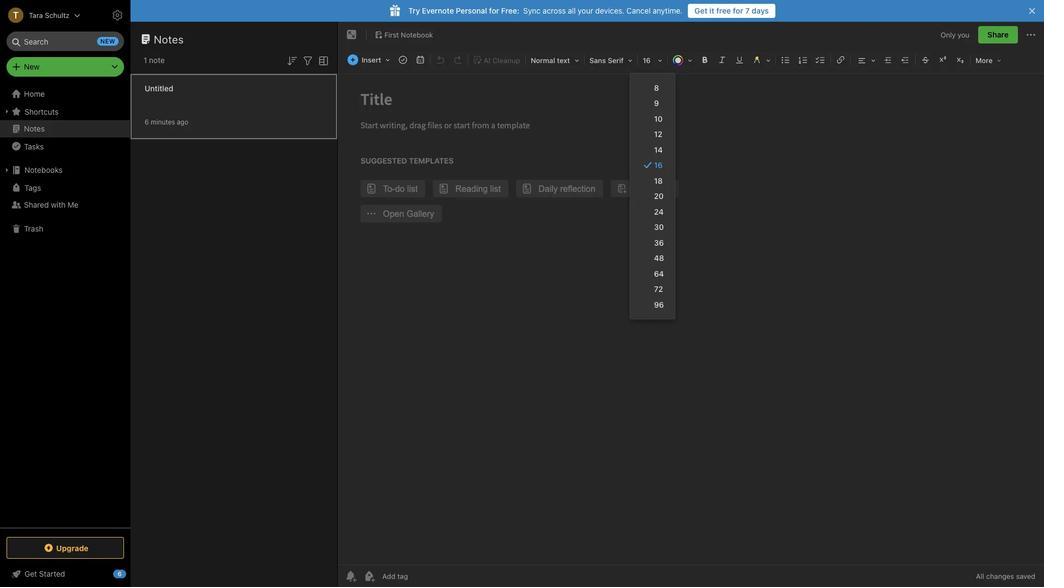 Task type: locate. For each thing, give the bounding box(es) containing it.
try
[[408, 6, 420, 15]]

0 vertical spatial 6
[[145, 118, 149, 126]]

6
[[145, 118, 149, 126], [118, 571, 122, 578]]

0 horizontal spatial notes
[[24, 124, 45, 133]]

expand notebooks image
[[3, 166, 11, 175]]

across
[[543, 6, 566, 15]]

tags button
[[0, 179, 130, 196]]

task image
[[395, 52, 411, 67]]

shared with me link
[[0, 196, 130, 214]]

6 for 6 minutes ago
[[145, 118, 149, 126]]

insert link image
[[833, 52, 848, 67]]

more
[[975, 56, 993, 64]]

1 horizontal spatial 6
[[145, 118, 149, 126]]

notebooks link
[[0, 161, 130, 179]]

for left free:
[[489, 6, 499, 15]]

1 vertical spatial notes
[[24, 124, 45, 133]]

get it free for 7 days button
[[688, 4, 775, 18]]

shared with me
[[24, 200, 78, 209]]

1 horizontal spatial notes
[[154, 33, 184, 45]]

numbered list image
[[795, 52, 811, 67]]

minutes
[[151, 118, 175, 126]]

first
[[384, 31, 399, 39]]

6 left click to collapse image
[[118, 571, 122, 578]]

8 link
[[630, 80, 675, 95]]

64
[[654, 269, 664, 278]]

Search text field
[[14, 32, 116, 51]]

get for get started
[[24, 570, 37, 579]]

1
[[144, 56, 147, 65]]

16
[[643, 56, 651, 64], [654, 161, 663, 170]]

48 link
[[630, 250, 675, 266]]

96
[[654, 300, 664, 309]]

add filters image
[[301, 54, 314, 67]]

new button
[[7, 57, 124, 77]]

for left 7 in the right of the page
[[733, 6, 743, 15]]

subscript image
[[953, 52, 968, 67]]

0 horizontal spatial 16
[[643, 56, 651, 64]]

18
[[654, 176, 663, 185]]

click to collapse image
[[126, 567, 135, 580]]

schultz
[[45, 11, 69, 19]]

outdent image
[[898, 52, 913, 67]]

bulleted list image
[[778, 52, 793, 67]]

it
[[709, 6, 714, 15]]

1 horizontal spatial get
[[694, 6, 707, 15]]

Alignment field
[[852, 52, 879, 68]]

0 vertical spatial 16
[[643, 56, 651, 64]]

0 horizontal spatial get
[[24, 570, 37, 579]]

1 horizontal spatial for
[[733, 6, 743, 15]]

get left started
[[24, 570, 37, 579]]

anytime.
[[653, 6, 683, 15]]

0 vertical spatial notes
[[154, 33, 184, 45]]

18 link
[[630, 173, 675, 188]]

sans
[[589, 56, 606, 64]]

notes up note
[[154, 33, 184, 45]]

Heading level field
[[527, 52, 583, 68]]

More actions field
[[1024, 26, 1037, 44]]

1 for from the left
[[489, 6, 499, 15]]

16 link
[[630, 157, 675, 173]]

notebooks
[[24, 166, 63, 175]]

2 for from the left
[[733, 6, 743, 15]]

try evernote personal for free: sync across all your devices. cancel anytime.
[[408, 6, 683, 15]]

cancel
[[626, 6, 651, 15]]

new
[[24, 62, 40, 71]]

More field
[[972, 52, 1005, 68]]

10
[[654, 114, 663, 123]]

get inside 'help and learning task checklist' field
[[24, 570, 37, 579]]

share
[[987, 30, 1009, 39]]

0 horizontal spatial for
[[489, 6, 499, 15]]

1 vertical spatial get
[[24, 570, 37, 579]]

0 horizontal spatial 6
[[118, 571, 122, 578]]

for
[[489, 6, 499, 15], [733, 6, 743, 15]]

16 up 8 link
[[643, 56, 651, 64]]

sync
[[523, 6, 541, 15]]

note
[[149, 56, 165, 65]]

notes up tasks
[[24, 124, 45, 133]]

16 up 18
[[654, 161, 663, 170]]

8
[[654, 83, 659, 92]]

16 inside field
[[643, 56, 651, 64]]

6 left minutes
[[145, 118, 149, 126]]

home
[[24, 89, 45, 98]]

your
[[578, 6, 593, 15]]

1 vertical spatial 6
[[118, 571, 122, 578]]

get left it on the top of page
[[694, 6, 707, 15]]

note window element
[[338, 22, 1044, 587]]

home link
[[0, 85, 131, 103]]

tree
[[0, 85, 131, 527]]

Help and Learning task checklist field
[[0, 566, 131, 583]]

me
[[68, 200, 78, 209]]

notebook
[[401, 31, 433, 39]]

untitled
[[145, 84, 173, 93]]

Note Editor text field
[[338, 74, 1044, 565]]

shortcuts button
[[0, 103, 130, 120]]

1 vertical spatial 16
[[654, 161, 663, 170]]

tasks button
[[0, 138, 130, 155]]

24 link
[[630, 204, 675, 219]]

72 link
[[630, 281, 675, 297]]

get inside "button"
[[694, 6, 707, 15]]

14
[[654, 145, 663, 154]]

get started
[[24, 570, 65, 579]]

1 note
[[144, 56, 165, 65]]

underline image
[[732, 52, 747, 67]]

free
[[716, 6, 731, 15]]

Insert field
[[345, 52, 394, 67]]

1 horizontal spatial 16
[[654, 161, 663, 170]]

6 inside 'help and learning task checklist' field
[[118, 571, 122, 578]]

upgrade
[[56, 544, 88, 553]]

30
[[654, 223, 664, 232]]

0 vertical spatial get
[[694, 6, 707, 15]]

notes
[[154, 33, 184, 45], [24, 124, 45, 133]]

upgrade button
[[7, 537, 124, 559]]

for inside "button"
[[733, 6, 743, 15]]

get
[[694, 6, 707, 15], [24, 570, 37, 579]]

tara schultz
[[29, 11, 69, 19]]



Task type: vqa. For each thing, say whether or not it's contained in the screenshot.
"tree" inside Main element
no



Task type: describe. For each thing, give the bounding box(es) containing it.
6 minutes ago
[[145, 118, 188, 126]]

settings image
[[111, 9, 124, 22]]

24
[[654, 207, 664, 216]]

for for free:
[[489, 6, 499, 15]]

superscript image
[[935, 52, 950, 67]]

10 link
[[630, 111, 675, 126]]

Sort options field
[[285, 53, 299, 67]]

ago
[[177, 118, 188, 126]]

add a reminder image
[[344, 570, 357, 583]]

italic image
[[714, 52, 730, 67]]

changes
[[986, 572, 1014, 580]]

Account field
[[0, 4, 80, 26]]

all
[[568, 6, 576, 15]]

tree containing home
[[0, 85, 131, 527]]

all
[[976, 572, 984, 580]]

36
[[654, 238, 664, 247]]

strikethrough image
[[918, 52, 933, 67]]

12
[[654, 130, 662, 139]]

normal text
[[531, 56, 570, 64]]

sans serif
[[589, 56, 624, 64]]

free:
[[501, 6, 519, 15]]

8 9 10
[[654, 83, 663, 123]]

20
[[654, 192, 664, 201]]

evernote
[[422, 6, 454, 15]]

started
[[39, 570, 65, 579]]

Add tag field
[[381, 572, 463, 581]]

days
[[752, 6, 769, 15]]

9 link
[[630, 95, 675, 111]]

insert
[[362, 56, 381, 64]]

Font size field
[[639, 52, 666, 68]]

serif
[[608, 56, 624, 64]]

Font family field
[[586, 52, 636, 68]]

personal
[[456, 6, 487, 15]]

tasks
[[24, 142, 44, 151]]

14 link
[[630, 142, 675, 157]]

72
[[654, 285, 663, 294]]

only
[[941, 31, 956, 39]]

devices.
[[595, 6, 624, 15]]

for for 7
[[733, 6, 743, 15]]

with
[[51, 200, 66, 209]]

first notebook
[[384, 31, 433, 39]]

48
[[654, 254, 664, 263]]

dropdown list menu
[[630, 80, 675, 312]]

6 for 6
[[118, 571, 122, 578]]

Add filters field
[[301, 53, 314, 67]]

text
[[557, 56, 570, 64]]

get it free for 7 days
[[694, 6, 769, 15]]

new
[[100, 38, 115, 45]]

new search field
[[14, 32, 119, 51]]

more actions image
[[1024, 28, 1037, 41]]

notes link
[[0, 120, 130, 138]]

normal
[[531, 56, 555, 64]]

indent image
[[880, 52, 896, 67]]

36 link
[[630, 235, 675, 250]]

16 inside dropdown list menu
[[654, 161, 663, 170]]

96 link
[[630, 297, 675, 312]]

20 link
[[630, 188, 675, 204]]

saved
[[1016, 572, 1035, 580]]

shared
[[24, 200, 49, 209]]

64 link
[[630, 266, 675, 281]]

Font color field
[[669, 52, 696, 68]]

Highlight field
[[748, 52, 774, 68]]

calendar event image
[[413, 52, 428, 67]]

7
[[745, 6, 750, 15]]

tags
[[24, 183, 41, 192]]

first notebook button
[[371, 27, 437, 42]]

add tag image
[[363, 570, 376, 583]]

all changes saved
[[976, 572, 1035, 580]]

9
[[654, 99, 659, 108]]

checklist image
[[813, 52, 828, 67]]

trash
[[24, 224, 43, 233]]

get for get it free for 7 days
[[694, 6, 707, 15]]

30 link
[[630, 219, 675, 235]]

bold image
[[697, 52, 712, 67]]

View options field
[[314, 53, 330, 67]]

12 link
[[630, 126, 675, 142]]

tara
[[29, 11, 43, 19]]

share button
[[978, 26, 1018, 44]]

trash link
[[0, 220, 130, 238]]

expand note image
[[345, 28, 358, 41]]

only you
[[941, 31, 969, 39]]

shortcuts
[[24, 107, 59, 116]]

you
[[958, 31, 969, 39]]



